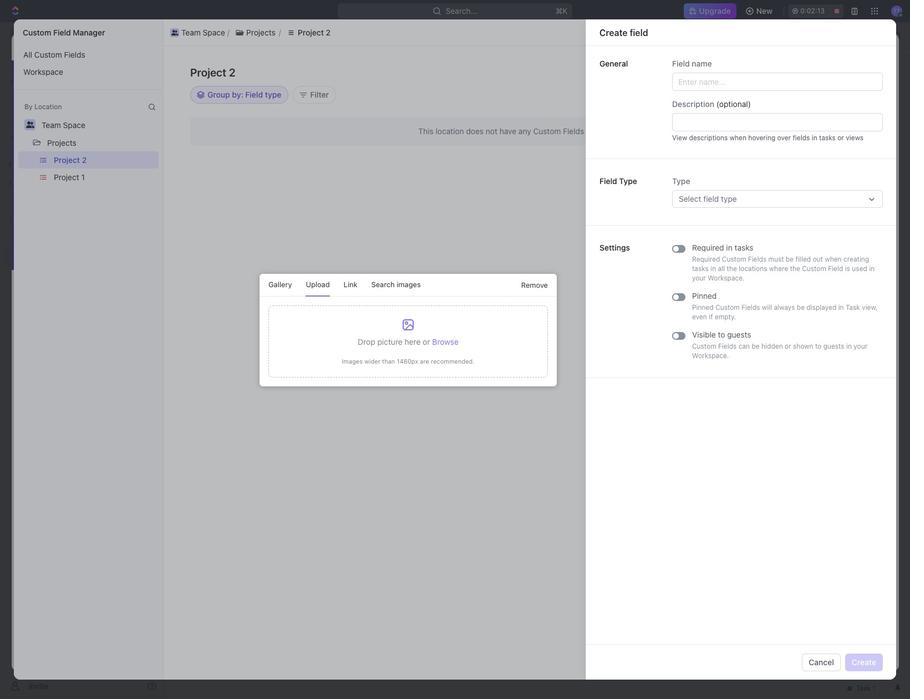 Task type: locate. For each thing, give the bounding box(es) containing it.
added left tag
[[668, 292, 688, 300]]

your up tag
[[692, 274, 706, 282]]

created on nov 17
[[695, 42, 753, 50]]

here
[[405, 337, 421, 347]]

1 required from the top
[[692, 243, 724, 252]]

4 changed status from from the top
[[666, 274, 735, 282]]

you left the created
[[655, 105, 666, 114]]

will
[[762, 303, 772, 312]]

invite
[[29, 681, 48, 691]]

added watcher:
[[681, 141, 733, 149]]

list
[[168, 26, 874, 39], [14, 46, 163, 80], [14, 151, 163, 186]]

or left "views"
[[838, 134, 844, 142]]

12 right out on the right top of page
[[825, 247, 832, 256]]

1 pinned from the top
[[692, 291, 717, 301]]

tree
[[4, 193, 161, 343]]

project 2
[[298, 27, 331, 37], [306, 31, 339, 40], [190, 66, 236, 79], [192, 66, 258, 84], [54, 155, 87, 165]]

17
[[746, 42, 753, 50]]

be inside pinned pinned custom fields will always be displayed in task view, even if empty.
[[797, 303, 805, 312]]

be right can
[[752, 342, 760, 351]]

2 13 mins from the top
[[825, 123, 849, 131]]

0 vertical spatial when
[[730, 134, 747, 142]]

2 vertical spatial 13
[[825, 141, 832, 149]]

0 vertical spatial your
[[692, 274, 706, 282]]

projects
[[246, 27, 276, 37], [253, 31, 283, 40], [47, 138, 76, 148]]

1 vertical spatial activity
[[872, 87, 893, 94]]

fields up the locations at top right
[[748, 255, 767, 263]]

0 vertical spatial search
[[734, 102, 760, 112]]

fields up "workspace" button
[[64, 50, 85, 59]]

3 13 mins from the top
[[825, 141, 849, 149]]

guests up can
[[727, 330, 751, 339]]

2 changed status from from the top
[[666, 185, 735, 194]]

3 changed from the top
[[668, 247, 695, 256]]

2 horizontal spatial create
[[852, 658, 876, 667]]

2 the from the left
[[790, 265, 800, 273]]

or for visible
[[785, 342, 791, 351]]

3 changed status from from the top
[[666, 247, 735, 256]]

/
[[235, 31, 237, 40], [288, 31, 290, 40], [162, 42, 164, 51]]

changed status from up tag
[[666, 274, 735, 282]]

0 horizontal spatial when
[[730, 134, 747, 142]]

1 vertical spatial pinned
[[692, 303, 714, 312]]

1 vertical spatial progress
[[751, 247, 779, 256]]

create right the 'cancel'
[[852, 658, 876, 667]]

1 horizontal spatial your
[[854, 342, 868, 351]]

1 horizontal spatial search
[[734, 102, 760, 112]]

to complete down com
[[661, 185, 787, 202]]

task right new
[[847, 71, 864, 80]]

13
[[825, 105, 832, 114], [825, 123, 832, 131], [825, 141, 832, 149]]

12 up displayed
[[825, 274, 832, 282]]

0 horizontal spatial search
[[371, 280, 395, 289]]

task
[[707, 105, 721, 114]]

mins right fields
[[834, 141, 849, 149]]

0 vertical spatial list
[[168, 26, 874, 39]]

added
[[683, 141, 703, 149], [668, 292, 688, 300]]

1 vertical spatial 13 mins
[[825, 123, 849, 131]]

0 horizontal spatial to do
[[758, 123, 778, 131]]

field type
[[600, 176, 637, 186]]

1 vertical spatial task
[[846, 303, 860, 312]]

status
[[697, 123, 717, 131], [697, 185, 717, 194], [697, 247, 717, 256], [697, 274, 717, 282]]

1 vertical spatial 12 mins
[[825, 247, 849, 256]]

fields inside visible to guests custom fields can be hidden or shown to guests in your workspace.
[[718, 342, 737, 351]]

in progress up the locations at top right
[[742, 247, 781, 256]]

project 2 inside project 2 link
[[306, 31, 339, 40]]

existing
[[740, 68, 769, 77]]

favorites
[[9, 161, 38, 169]]

0 vertical spatial 13 mins
[[825, 105, 849, 114]]

Enter name... text field
[[672, 73, 883, 91]]

hovering
[[748, 134, 776, 142]]

this
[[418, 126, 434, 136]]

custom up 'workspace'
[[34, 50, 62, 59]]

if
[[709, 313, 713, 321]]

by
[[24, 103, 33, 111]]

1 horizontal spatial project 2 button
[[281, 26, 336, 39]]

0 vertical spatial progress
[[751, 185, 779, 194]]

1 horizontal spatial team space button
[[168, 26, 227, 39]]

from up watcher:
[[718, 123, 733, 131]]

progress
[[751, 185, 779, 194], [751, 247, 779, 256]]

be right always
[[797, 303, 805, 312]]

when left hovering
[[730, 134, 747, 142]]

gallery
[[268, 280, 292, 289]]

3 12 from the top
[[825, 274, 832, 282]]

custom up empty.
[[716, 303, 740, 312]]

fields left the will on the top right
[[742, 303, 760, 312]]

1 vertical spatial project 2 button
[[49, 151, 159, 169]]

2 you from the top
[[655, 247, 666, 256]]

0 vertical spatial pinned
[[692, 291, 717, 301]]

settings
[[600, 243, 630, 252]]

to do down 'filled'
[[790, 274, 810, 282]]

field left is
[[828, 265, 843, 273]]

13 left "views"
[[825, 141, 832, 149]]

create field
[[600, 27, 648, 37]]

2 from from the top
[[718, 185, 733, 194]]

eloisefrancis23@gmail. com
[[655, 141, 809, 158]]

13 mins up "search tasks..." "text box"
[[825, 105, 849, 114]]

when inside required in tasks required custom fields must be filled out when creating tasks in all the locations where the custom field is used in your workspace.
[[825, 255, 842, 263]]

task inside button
[[847, 71, 864, 80]]

activity inside task sidebar content section
[[646, 72, 684, 84]]

2 vertical spatial list
[[14, 151, 163, 186]]

filled
[[796, 255, 811, 263]]

1 13 mins from the top
[[825, 105, 849, 114]]

1 horizontal spatial to do
[[790, 274, 810, 282]]

1 vertical spatial you
[[655, 247, 666, 256]]

1 vertical spatial required
[[692, 255, 720, 263]]

1 vertical spatial your
[[854, 342, 868, 351]]

view
[[672, 134, 687, 142]]

complete down the locations at top right
[[742, 274, 776, 282]]

12 mins for complete
[[825, 274, 849, 282]]

do up view descriptions when hovering over fields in tasks or views
[[770, 123, 778, 131]]

new
[[756, 6, 773, 16]]

5 mins from the top
[[834, 247, 849, 256]]

add existing field button
[[717, 64, 793, 82]]

upgrade
[[699, 6, 731, 16]]

1 vertical spatial added
[[668, 292, 688, 300]]

0 vertical spatial to complete
[[661, 185, 787, 202]]

0 horizontal spatial guests
[[727, 330, 751, 339]]

search for search
[[734, 102, 760, 112]]

workspace
[[23, 67, 63, 77]]

activity inside task sidebar navigation tab list
[[872, 87, 893, 94]]

0 vertical spatial do
[[770, 123, 778, 131]]

fields inside button
[[64, 50, 85, 59]]

3 mins from the top
[[834, 141, 849, 149]]

1 horizontal spatial project 2 link
[[292, 29, 342, 42]]

than
[[382, 358, 395, 365]]

changed status from up descriptions
[[666, 123, 735, 131]]

0 horizontal spatial or
[[423, 337, 430, 347]]

all
[[718, 265, 725, 273]]

2
[[326, 27, 331, 37], [334, 31, 339, 40], [196, 42, 201, 51], [229, 66, 236, 79], [246, 66, 255, 84], [82, 155, 87, 165]]

1 horizontal spatial be
[[786, 255, 794, 263]]

to
[[743, 123, 752, 131], [760, 123, 768, 131], [781, 185, 787, 194], [781, 247, 787, 256], [776, 274, 784, 282], [792, 274, 800, 282], [718, 330, 725, 339], [815, 342, 822, 351]]

3 13 from the top
[[825, 141, 832, 149]]

1 horizontal spatial tasks
[[735, 243, 754, 252]]

2 13 from the top
[[825, 123, 832, 131]]

1 status from the top
[[697, 123, 717, 131]]

share button
[[757, 38, 792, 55]]

custom inside pinned pinned custom fields will always be displayed in task view, even if empty.
[[716, 303, 740, 312]]

1 to complete from the top
[[661, 185, 787, 202]]

added right the clickbot
[[683, 141, 703, 149]]

2 vertical spatial 13 mins
[[825, 141, 849, 149]]

browse
[[432, 337, 459, 347]]

None text field
[[672, 113, 883, 131]]

custom down visible
[[692, 342, 716, 351]]

create for new
[[804, 68, 828, 77]]

0 vertical spatial 12 mins
[[825, 185, 849, 194]]

(optional)
[[717, 99, 751, 109]]

from
[[718, 123, 733, 131], [718, 185, 733, 194], [718, 247, 733, 256], [718, 274, 733, 282]]

the right all
[[727, 265, 737, 273]]

tasks left all
[[692, 265, 709, 273]]

list down manager
[[14, 46, 163, 80]]

task sidebar content section
[[632, 60, 865, 672]]

tasks up the locations at top right
[[735, 243, 754, 252]]

2 horizontal spatial be
[[797, 303, 805, 312]]

home link
[[4, 54, 161, 72]]

create up general
[[600, 27, 628, 37]]

2 vertical spatial be
[[752, 342, 760, 351]]

1 12 from the top
[[825, 185, 832, 194]]

1 vertical spatial to complete
[[661, 247, 787, 265]]

team space button down location
[[37, 116, 90, 134]]

custom field manager
[[23, 28, 105, 37]]

you for you
[[655, 247, 666, 256]]

or left shown
[[785, 342, 791, 351]]

hide
[[576, 130, 591, 138]]

1 vertical spatial in progress
[[742, 247, 781, 256]]

be for guests
[[752, 342, 760, 351]]

0 vertical spatial team space button
[[168, 26, 227, 39]]

or right here
[[423, 337, 430, 347]]

2 horizontal spatial field
[[848, 68, 864, 77]]

1 vertical spatial workspace.
[[692, 352, 729, 360]]

0 horizontal spatial be
[[752, 342, 760, 351]]

1 horizontal spatial add
[[830, 71, 845, 80]]

mins up "search tasks..." "text box"
[[834, 105, 849, 114]]

task left view,
[[846, 303, 860, 312]]

custom right any
[[533, 126, 561, 136]]

pinned
[[692, 291, 717, 301], [692, 303, 714, 312]]

when right out on the right top of page
[[825, 255, 842, 263]]

list down '⌘k'
[[168, 26, 874, 39]]

1 vertical spatial create
[[804, 68, 828, 77]]

1 vertical spatial guests
[[823, 342, 845, 351]]

be inside visible to guests custom fields can be hidden or shown to guests in your workspace.
[[752, 342, 760, 351]]

13 down add task button
[[825, 123, 832, 131]]

12 down "search tasks..." "text box"
[[825, 185, 832, 194]]

0 vertical spatial project 2 button
[[281, 26, 336, 39]]

add for add existing field
[[723, 68, 738, 77]]

create for field
[[600, 27, 628, 37]]

mins up is
[[834, 247, 849, 256]]

1 progress from the top
[[751, 185, 779, 194]]

1 vertical spatial be
[[797, 303, 805, 312]]

0 horizontal spatial projects button
[[42, 134, 81, 151]]

0 vertical spatial complete
[[663, 194, 694, 202]]

activity
[[646, 72, 684, 84], [872, 87, 893, 94]]

required
[[692, 243, 724, 252], [692, 255, 720, 263]]

workspace. down all
[[708, 274, 745, 282]]

2 progress from the top
[[751, 247, 779, 256]]

search left images
[[371, 280, 395, 289]]

tasks right fields
[[819, 134, 836, 142]]

team space button up / project 2
[[168, 26, 227, 39]]

complete up added tag power
[[663, 256, 694, 265]]

changed status from up all
[[666, 247, 735, 256]]

user group image
[[171, 30, 178, 35], [176, 33, 183, 38], [59, 43, 68, 50], [11, 217, 20, 224]]

team space button
[[168, 26, 227, 39], [37, 116, 90, 134]]

pinned pinned custom fields will always be displayed in task view, even if empty.
[[692, 291, 878, 321]]

from up all
[[718, 247, 733, 256]]

3 from from the top
[[718, 247, 733, 256]]

12 mins down "views"
[[825, 185, 849, 194]]

1 horizontal spatial projects button
[[230, 26, 281, 39]]

the down 'filled'
[[790, 265, 800, 273]]

2 vertical spatial create
[[852, 658, 876, 667]]

1 vertical spatial do
[[802, 274, 810, 282]]

0 vertical spatial activity
[[646, 72, 684, 84]]

in
[[812, 134, 817, 142], [743, 185, 749, 194], [726, 243, 733, 252], [743, 247, 749, 256], [711, 265, 716, 273], [869, 265, 875, 273], [838, 303, 844, 312], [846, 342, 852, 351]]

1 in progress from the top
[[742, 185, 781, 194]]

guests right shown
[[823, 342, 845, 351]]

0 horizontal spatial team space button
[[37, 116, 90, 134]]

1 12 mins from the top
[[825, 185, 849, 194]]

complete down the clickbot
[[663, 194, 694, 202]]

cancel button
[[802, 654, 841, 671]]

1 vertical spatial to do
[[790, 274, 810, 282]]

custom inside visible to guests custom fields can be hidden or shown to guests in your workspace.
[[692, 342, 716, 351]]

13 mins
[[825, 105, 849, 114], [825, 123, 849, 131], [825, 141, 849, 149]]

1 vertical spatial tasks
[[735, 243, 754, 252]]

1 horizontal spatial create
[[804, 68, 828, 77]]

3 12 mins from the top
[[825, 274, 849, 282]]

fields left can
[[718, 342, 737, 351]]

0 vertical spatial in progress
[[742, 185, 781, 194]]

1 vertical spatial search
[[371, 280, 395, 289]]

0 vertical spatial you
[[655, 105, 666, 114]]

from down all
[[718, 274, 733, 282]]

0 horizontal spatial create
[[600, 27, 628, 37]]

12 mins up is
[[825, 247, 849, 256]]

1 vertical spatial 13
[[825, 123, 832, 131]]

13 up "search tasks..." "text box"
[[825, 105, 832, 114]]

12 for complete
[[825, 274, 832, 282]]

cancel
[[809, 658, 834, 667]]

1 vertical spatial when
[[825, 255, 842, 263]]

13 mins for added watcher:
[[825, 141, 849, 149]]

0 horizontal spatial add
[[723, 68, 738, 77]]

general
[[600, 59, 628, 68]]

1 vertical spatial 12
[[825, 247, 832, 256]]

1 horizontal spatial field
[[771, 68, 787, 77]]

0 vertical spatial create
[[600, 27, 628, 37]]

create new field button
[[797, 64, 870, 82]]

4 from from the top
[[718, 274, 733, 282]]

user group image inside sidebar navigation
[[11, 217, 20, 224]]

field left 'name'
[[672, 59, 690, 68]]

workspace.
[[708, 274, 745, 282], [692, 352, 729, 360]]

all custom fields button
[[18, 46, 159, 63]]

mins down "views"
[[834, 185, 849, 194]]

create left new
[[804, 68, 828, 77]]

send
[[828, 646, 847, 656]]

the
[[727, 265, 737, 273], [790, 265, 800, 273]]

be left 'filled'
[[786, 255, 794, 263]]

subtasks button
[[124, 486, 171, 506]]

shown
[[793, 342, 813, 351]]

13 for created this task
[[825, 105, 832, 114]]

progress down eloisefrancis23@gmail.
[[751, 185, 779, 194]]

0 vertical spatial to do
[[758, 123, 778, 131]]

search button
[[720, 100, 763, 115]]

do down 'filled'
[[802, 274, 810, 282]]

0 vertical spatial added
[[683, 141, 703, 149]]

2 mins from the top
[[834, 123, 849, 131]]

or
[[838, 134, 844, 142], [423, 337, 430, 347], [785, 342, 791, 351]]

1 horizontal spatial when
[[825, 255, 842, 263]]

workspace button
[[18, 63, 159, 80]]

workspace. down visible
[[692, 352, 729, 360]]

1 13 from the top
[[825, 105, 832, 114]]

search right task
[[734, 102, 760, 112]]

to do up view descriptions when hovering over fields in tasks or views
[[758, 123, 778, 131]]

1 you from the top
[[655, 105, 666, 114]]

progress up the locations at top right
[[751, 247, 779, 256]]

create inside create new field button
[[804, 68, 828, 77]]

0 horizontal spatial the
[[727, 265, 737, 273]]

13 mins up "views"
[[825, 123, 849, 131]]

displayed
[[807, 303, 837, 312]]

track
[[448, 362, 469, 372]]

search
[[734, 102, 760, 112], [371, 280, 395, 289]]

1 changed from the top
[[668, 123, 695, 131]]

where
[[769, 265, 788, 273]]

in inside visible to guests custom fields can be hidden or shown to guests in your workspace.
[[846, 342, 852, 351]]

from down com
[[718, 185, 733, 194]]

any
[[519, 126, 531, 136]]

assignees button
[[448, 128, 500, 141]]

upload
[[306, 280, 330, 289]]

location
[[34, 103, 62, 111]]

you for you created this task
[[655, 105, 666, 114]]

mins down is
[[834, 274, 849, 282]]

add for add task
[[830, 71, 845, 80]]

empty.
[[715, 313, 736, 321]]

your down view,
[[854, 342, 868, 351]]

list containing all custom fields
[[14, 46, 163, 80]]

2 vertical spatial tasks
[[692, 265, 709, 273]]

13 mins right fields
[[825, 141, 849, 149]]

1 horizontal spatial or
[[785, 342, 791, 351]]

list down dashboards link
[[14, 151, 163, 186]]

does
[[466, 126, 484, 136]]

1 horizontal spatial do
[[802, 274, 810, 282]]

in progress down eloisefrancis23@gmail.
[[742, 185, 781, 194]]

recommended.
[[431, 358, 475, 365]]

time
[[471, 362, 489, 372]]

0 horizontal spatial do
[[770, 123, 778, 131]]

fields right any
[[563, 126, 584, 136]]

changed status from down the added watcher:
[[666, 185, 735, 194]]

1 horizontal spatial activity
[[872, 87, 893, 94]]

0 horizontal spatial activity
[[646, 72, 684, 84]]

spaces
[[9, 180, 32, 188]]

you right settings
[[655, 247, 666, 256]]

search inside button
[[734, 102, 760, 112]]

dates
[[327, 362, 348, 372]]

1 the from the left
[[727, 265, 737, 273]]

images
[[342, 358, 363, 365]]

0 vertical spatial tasks
[[819, 134, 836, 142]]

task
[[847, 71, 864, 80], [846, 303, 860, 312]]

2 vertical spatial 12
[[825, 274, 832, 282]]

projects link
[[240, 29, 285, 42]]

add existing field
[[723, 68, 787, 77]]

1 vertical spatial list
[[14, 46, 163, 80]]

1 vertical spatial team space button
[[37, 116, 90, 134]]

12 mins down is
[[825, 274, 849, 282]]

or inside visible to guests custom fields can be hidden or shown to guests in your workspace.
[[785, 342, 791, 351]]

calendar
[[283, 102, 316, 112]]

mins up "views"
[[834, 123, 849, 131]]

create
[[600, 27, 628, 37], [804, 68, 828, 77], [852, 658, 876, 667]]

to complete up power
[[661, 247, 787, 265]]

2 horizontal spatial or
[[838, 134, 844, 142]]

2 vertical spatial 12 mins
[[825, 274, 849, 282]]

0 vertical spatial required
[[692, 243, 724, 252]]



Task type: describe. For each thing, give the bounding box(es) containing it.
on
[[722, 42, 730, 50]]

to do for 12
[[790, 274, 810, 282]]

0 horizontal spatial team space link
[[73, 42, 117, 51]]

workspace. inside visible to guests custom fields can be hidden or shown to guests in your workspace.
[[692, 352, 729, 360]]

4 status from the top
[[697, 274, 717, 282]]

be for custom
[[797, 303, 805, 312]]

home
[[27, 58, 48, 67]]

field inside required in tasks required custom fields must be filled out when creating tasks in all the locations where the custom field is used in your workspace.
[[828, 265, 843, 273]]

list containing team space
[[168, 26, 874, 39]]

/ project 2
[[162, 42, 201, 51]]

assignees
[[462, 130, 495, 138]]

2 status from the top
[[697, 185, 717, 194]]

3 status from the top
[[697, 247, 717, 256]]

out
[[813, 255, 823, 263]]

over
[[777, 134, 791, 142]]

Search tasks... text field
[[772, 126, 883, 143]]

12 mins for in progress
[[825, 185, 849, 194]]

2 12 mins from the top
[[825, 247, 849, 256]]

field for create new field
[[848, 68, 864, 77]]

view descriptions when hovering over fields in tasks or views
[[672, 134, 864, 142]]

project 1
[[54, 172, 85, 182]]

1 vertical spatial projects button
[[42, 134, 81, 151]]

field for add existing field
[[771, 68, 787, 77]]

track time
[[448, 362, 489, 372]]

visible to guests custom fields can be hidden or shown to guests in your workspace.
[[692, 330, 868, 360]]

used
[[852, 265, 867, 273]]

tree inside sidebar navigation
[[4, 193, 161, 343]]

board link
[[205, 100, 229, 115]]

can
[[739, 342, 750, 351]]

this location does not have any custom fields
[[418, 126, 584, 136]]

your inside required in tasks required custom fields must be filled out when creating tasks in all the locations where the custom field is used in your workspace.
[[692, 274, 706, 282]]

6 mins from the top
[[834, 274, 849, 282]]

even
[[692, 313, 707, 321]]

hidden
[[762, 342, 783, 351]]

link
[[344, 280, 358, 289]]

0 vertical spatial projects button
[[230, 26, 281, 39]]

do for 13 mins
[[770, 123, 778, 131]]

0 horizontal spatial tasks
[[692, 265, 709, 273]]

added for tag
[[668, 292, 688, 300]]

this
[[694, 105, 706, 114]]

1 horizontal spatial /
[[235, 31, 237, 40]]

search...
[[446, 6, 478, 16]]

clickbot
[[655, 141, 681, 149]]

13 mins for created this task
[[825, 105, 849, 114]]

be inside required in tasks required custom fields must be filled out when creating tasks in all the locations where the custom field is used in your workspace.
[[786, 255, 794, 263]]

or for view
[[838, 134, 844, 142]]

type
[[619, 176, 637, 186]]

task sidebar navigation tab list
[[870, 67, 894, 132]]

add task
[[830, 71, 864, 80]]

added tag power
[[666, 292, 721, 300]]

in inside pinned pinned custom fields will always be displayed in task view, even if empty.
[[838, 303, 844, 312]]

new
[[830, 68, 846, 77]]

custom inside button
[[34, 50, 62, 59]]

images wider than 1480px are recommended.
[[342, 358, 475, 365]]

created
[[668, 105, 692, 114]]

project 1 button
[[49, 169, 159, 186]]

13 for added watcher:
[[825, 141, 832, 149]]

0 vertical spatial guests
[[727, 330, 751, 339]]

hide button
[[571, 128, 595, 141]]

board
[[207, 102, 229, 112]]

search images
[[371, 280, 421, 289]]

com
[[655, 141, 809, 158]]

locations
[[739, 265, 767, 273]]

0 horizontal spatial project 2 button
[[49, 151, 159, 169]]

field up all custom fields
[[53, 28, 71, 37]]

fields inside required in tasks required custom fields must be filled out when creating tasks in all the locations where the custom field is used in your workspace.
[[748, 255, 767, 263]]

2 required from the top
[[692, 255, 720, 263]]

view,
[[862, 303, 878, 312]]

do for 12 mins
[[802, 274, 810, 282]]

2 12 from the top
[[825, 247, 832, 256]]

list containing project 2
[[14, 151, 163, 186]]

2 changed from the top
[[668, 185, 695, 194]]

search for search images
[[371, 280, 395, 289]]

0 horizontal spatial field
[[630, 27, 648, 37]]

custom down out on the right top of page
[[802, 265, 826, 273]]

4 mins from the top
[[834, 185, 849, 194]]

list link
[[247, 100, 262, 115]]

all custom fields
[[23, 50, 85, 59]]

1 horizontal spatial team space link
[[172, 29, 233, 42]]

1 mins from the top
[[834, 105, 849, 114]]

inbox link
[[4, 73, 161, 90]]

create inside create button
[[852, 658, 876, 667]]

2 to complete from the top
[[661, 247, 787, 265]]

power
[[702, 292, 721, 300]]

custom up all
[[722, 255, 746, 263]]

2 in progress from the top
[[742, 247, 781, 256]]

descriptions
[[689, 134, 728, 142]]

created
[[695, 42, 720, 50]]

wider
[[364, 358, 380, 365]]

Edit task name text field
[[80, 326, 557, 347]]

4 changed from the top
[[668, 274, 695, 282]]

all
[[23, 50, 32, 59]]

subtasks
[[129, 491, 167, 501]]

1 horizontal spatial guests
[[823, 342, 845, 351]]

⌘k
[[556, 6, 568, 16]]

description (optional)
[[672, 99, 751, 109]]

by location
[[24, 103, 62, 111]]

have
[[500, 126, 516, 136]]

dashboards link
[[4, 110, 161, 128]]

2 pinned from the top
[[692, 303, 714, 312]]

images
[[397, 280, 421, 289]]

location
[[436, 126, 464, 136]]

task inside pinned pinned custom fields will always be displayed in task view, even if empty.
[[846, 303, 860, 312]]

dashboards
[[27, 114, 70, 124]]

2 horizontal spatial /
[[288, 31, 290, 40]]

0 horizontal spatial /
[[162, 42, 164, 51]]

share
[[764, 42, 785, 51]]

you created this task
[[655, 105, 721, 114]]

0 horizontal spatial project 2 link
[[169, 42, 201, 51]]

not
[[486, 126, 497, 136]]

your inside visible to guests custom fields can be hidden or shown to guests in your workspace.
[[854, 342, 868, 351]]

fields
[[793, 134, 810, 142]]

custom up all in the left top of the page
[[23, 28, 51, 37]]

visible
[[692, 330, 716, 339]]

drop
[[358, 337, 375, 347]]

field name
[[672, 59, 712, 68]]

field left type
[[600, 176, 617, 186]]

must
[[768, 255, 784, 263]]

sidebar navigation
[[0, 22, 166, 699]]

tag
[[690, 292, 700, 300]]

1 from from the top
[[718, 123, 733, 131]]

1
[[81, 172, 85, 182]]

docs
[[27, 95, 45, 105]]

workspace. inside required in tasks required custom fields must be filled out when creating tasks in all the locations where the custom field is used in your workspace.
[[708, 274, 745, 282]]

1 vertical spatial complete
[[663, 256, 694, 265]]

calendar link
[[281, 100, 316, 115]]

add task button
[[823, 67, 870, 85]]

added for watcher:
[[683, 141, 703, 149]]

name
[[692, 59, 712, 68]]

1 changed status from from the top
[[666, 123, 735, 131]]

fields inside pinned pinned custom fields will always be displayed in task view, even if empty.
[[742, 303, 760, 312]]

upgrade link
[[684, 3, 736, 19]]

12 for in progress
[[825, 185, 832, 194]]

2 horizontal spatial tasks
[[819, 134, 836, 142]]

to do for 13
[[758, 123, 778, 131]]

2 vertical spatial complete
[[742, 274, 776, 282]]

new button
[[741, 2, 779, 20]]

inbox
[[27, 77, 46, 86]]

description
[[672, 99, 714, 109]]

manager
[[73, 28, 105, 37]]



Task type: vqa. For each thing, say whether or not it's contained in the screenshot.
the topmost 'Complete'
yes



